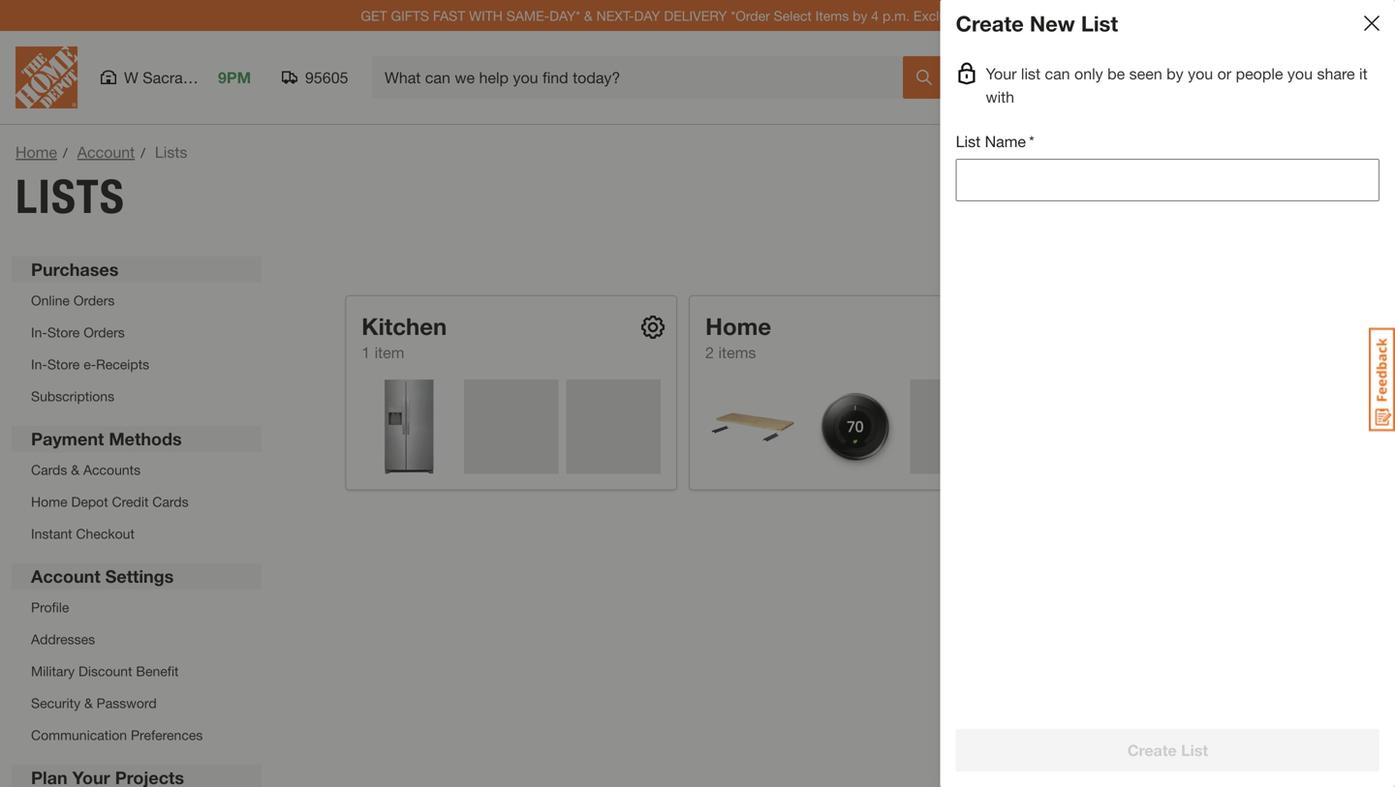 Task type: locate. For each thing, give the bounding box(es) containing it.
addresses
[[31, 632, 95, 648]]

online
[[31, 293, 70, 309]]

2 horizontal spatial product image image
[[808, 380, 903, 474]]

0 horizontal spatial &
[[71, 462, 80, 478]]

with
[[469, 8, 503, 23]]

1 vertical spatial store
[[47, 357, 80, 373]]

military
[[31, 664, 75, 680]]

in- for in-store e-receipts
[[31, 357, 47, 373]]

home up items
[[706, 313, 771, 340]]

store down online orders link
[[47, 325, 80, 341]]

apply.
[[982, 8, 1020, 23]]

home
[[16, 143, 57, 161], [706, 313, 771, 340], [31, 494, 67, 510]]

1 horizontal spatial product image image
[[706, 380, 800, 474]]

name
[[985, 132, 1026, 151]]

2 vertical spatial home
[[31, 494, 67, 510]]

home link up items
[[706, 312, 771, 341]]

1 vertical spatial account
[[31, 566, 100, 587]]

0 horizontal spatial you
[[1188, 64, 1213, 83]]

1 in- from the top
[[31, 325, 47, 341]]

0 horizontal spatial by
[[853, 8, 868, 23]]

1 vertical spatial home link
[[706, 312, 771, 341]]

cards right credit
[[152, 494, 189, 510]]

communication preferences
[[31, 728, 203, 744]]

1 horizontal spatial you
[[1288, 64, 1313, 83]]

product image image
[[362, 380, 456, 474], [706, 380, 800, 474], [808, 380, 903, 474]]

0 vertical spatial home link
[[16, 143, 57, 161]]

account link
[[77, 143, 135, 161]]

home up the lists on the left top of the page
[[16, 143, 57, 161]]

day
[[634, 8, 660, 23]]

in-
[[31, 325, 47, 341], [31, 357, 47, 373]]

close image
[[1364, 16, 1380, 31]]

military discount benefit
[[31, 664, 179, 680]]

in- down online
[[31, 325, 47, 341]]

lists
[[155, 143, 187, 161]]

in- up subscriptions link
[[31, 357, 47, 373]]

password
[[97, 696, 157, 712]]

by left 4
[[853, 8, 868, 23]]

security
[[31, 696, 81, 712]]

9pm
[[218, 68, 251, 87]]

you left share
[[1288, 64, 1313, 83]]

accounts
[[83, 462, 141, 478]]

settings
[[105, 566, 174, 587]]

None text field
[[956, 159, 1380, 202]]

receipts
[[96, 357, 149, 373]]

3 product image image from the left
[[808, 380, 903, 474]]

create
[[956, 10, 1024, 36]]

list name *
[[956, 132, 1035, 151]]

1 vertical spatial &
[[71, 462, 80, 478]]

2 store from the top
[[47, 357, 80, 373]]

95605
[[305, 68, 348, 87]]

0 vertical spatial list
[[1081, 10, 1118, 36]]

by
[[853, 8, 868, 23], [1167, 64, 1184, 83]]

security & password
[[31, 696, 157, 712]]

orders up in-store orders
[[73, 293, 115, 309]]

orders
[[73, 293, 115, 309], [84, 325, 125, 341]]

can
[[1045, 64, 1070, 83]]

& for password
[[84, 696, 93, 712]]

online orders link
[[31, 293, 115, 309]]

1 horizontal spatial by
[[1167, 64, 1184, 83]]

1 vertical spatial by
[[1167, 64, 1184, 83]]

& down the payment
[[71, 462, 80, 478]]

0 vertical spatial cards
[[31, 462, 67, 478]]

create new list
[[956, 10, 1118, 36]]

share
[[1317, 64, 1355, 83]]

discount
[[78, 664, 132, 680]]

0 horizontal spatial home link
[[16, 143, 57, 161]]

or
[[1218, 64, 1232, 83]]

your
[[986, 64, 1017, 83]]

payment methods
[[31, 429, 182, 450]]

home 2  items
[[706, 313, 771, 362]]

diy
[[1158, 82, 1183, 100]]

store left e-
[[47, 357, 80, 373]]

1 store from the top
[[47, 325, 80, 341]]

list
[[1081, 10, 1118, 36], [956, 132, 981, 151]]

get gifts fast with same-day* & next-day delivery *order select items by 4 p.m. exclusions apply.
[[361, 8, 1020, 23]]

list left name
[[956, 132, 981, 151]]

home link up the lists on the left top of the page
[[16, 143, 57, 161]]

your list can only be seen by you or people you share it with
[[986, 64, 1368, 106]]

home link for account
[[16, 143, 57, 161]]

in-store e-receipts
[[31, 357, 149, 373]]

orders up in-store e-receipts link
[[84, 325, 125, 341]]

account
[[77, 143, 135, 161], [31, 566, 100, 587]]

security & password link
[[31, 696, 157, 712]]

by right seen
[[1167, 64, 1184, 83]]

home depot credit cards link
[[31, 494, 189, 510]]

list right new
[[1081, 10, 1118, 36]]

& right day*
[[584, 8, 593, 23]]

purchases
[[31, 259, 119, 280]]

delivery
[[664, 8, 727, 23]]

cards
[[31, 462, 67, 478], [152, 494, 189, 510]]

1 horizontal spatial &
[[84, 696, 93, 712]]

95605 button
[[282, 68, 349, 87]]

communication preferences link
[[31, 728, 203, 744]]

1 vertical spatial in-
[[31, 357, 47, 373]]

0 vertical spatial &
[[584, 8, 593, 23]]

select
[[774, 8, 812, 23]]

in-store orders link
[[31, 325, 125, 341]]

account settings
[[31, 566, 174, 587]]

you left or
[[1188, 64, 1213, 83]]

1 product image image from the left
[[362, 380, 456, 474]]

home link
[[16, 143, 57, 161], [706, 312, 771, 341]]

2 you from the left
[[1288, 64, 1313, 83]]

me button
[[1225, 54, 1287, 101]]

depot
[[71, 494, 108, 510]]

all
[[1012, 82, 1029, 100]]

preferences
[[131, 728, 203, 744]]

in-store e-receipts link
[[31, 357, 149, 373]]

1 horizontal spatial cards
[[152, 494, 189, 510]]

0 vertical spatial in-
[[31, 325, 47, 341]]

0 vertical spatial home
[[16, 143, 57, 161]]

0 vertical spatial orders
[[73, 293, 115, 309]]

0 vertical spatial by
[[853, 8, 868, 23]]

store
[[47, 325, 80, 341], [47, 357, 80, 373]]

1 horizontal spatial home link
[[706, 312, 771, 341]]

account up the lists on the left top of the page
[[77, 143, 135, 161]]

cards down the payment
[[31, 462, 67, 478]]

0 horizontal spatial list
[[956, 132, 981, 151]]

subscriptions link
[[31, 389, 114, 405]]

0 vertical spatial store
[[47, 325, 80, 341]]

new
[[1030, 10, 1075, 36]]

2 in- from the top
[[31, 357, 47, 373]]

shop all
[[971, 82, 1029, 100]]

2 vertical spatial &
[[84, 696, 93, 712]]

2  items link
[[706, 344, 756, 362]]

1 vertical spatial cards
[[152, 494, 189, 510]]

home up instant
[[31, 494, 67, 510]]

benefit
[[136, 664, 179, 680]]

items
[[719, 344, 756, 362]]

0 horizontal spatial product image image
[[362, 380, 456, 474]]

home link for 2  items
[[706, 312, 771, 341]]

& right security
[[84, 696, 93, 712]]

1  item link
[[362, 344, 404, 362]]

account up profile
[[31, 566, 100, 587]]

0 vertical spatial account
[[77, 143, 135, 161]]

1 vertical spatial home
[[706, 313, 771, 340]]



Task type: vqa. For each thing, say whether or not it's contained in the screenshot.
Whirlpool inside the button
no



Task type: describe. For each thing, give the bounding box(es) containing it.
2 horizontal spatial &
[[584, 8, 593, 23]]

day*
[[550, 8, 580, 23]]

account for account settings
[[31, 566, 100, 587]]

online orders
[[31, 293, 115, 309]]

cards & accounts
[[31, 462, 141, 478]]

*
[[1029, 132, 1035, 151]]

by inside your list can only be seen by you or people you share it with
[[1167, 64, 1184, 83]]

methods
[[109, 429, 182, 450]]

4
[[871, 8, 879, 23]]

seen
[[1129, 64, 1163, 83]]

& for accounts
[[71, 462, 80, 478]]

profile
[[31, 600, 69, 616]]

1
[[362, 344, 370, 362]]

w sacramento 9pm
[[124, 68, 251, 87]]

list
[[1021, 64, 1041, 83]]

kitchen
[[362, 313, 447, 340]]

credit
[[112, 494, 149, 510]]

fast
[[433, 8, 465, 23]]

instant checkout
[[31, 526, 135, 542]]

people
[[1236, 64, 1283, 83]]

same-
[[507, 8, 550, 23]]

lists
[[16, 169, 125, 225]]

communication
[[31, 728, 127, 744]]

home for home
[[16, 143, 57, 161]]

diy button
[[1140, 54, 1202, 101]]

store for e-
[[47, 357, 80, 373]]

home for home depot credit cards
[[31, 494, 67, 510]]

shop
[[971, 82, 1008, 100]]

1 vertical spatial list
[[956, 132, 981, 151]]

addresses link
[[31, 632, 95, 648]]

it
[[1360, 64, 1368, 83]]

*order
[[731, 8, 770, 23]]

kitchen link
[[362, 312, 447, 341]]

instant checkout link
[[31, 526, 135, 542]]

gifts
[[391, 8, 429, 23]]

get
[[361, 8, 387, 23]]

exclusions
[[914, 8, 979, 23]]

services
[[1056, 82, 1115, 100]]

feedback link image
[[1369, 328, 1395, 432]]

be
[[1108, 64, 1125, 83]]

military discount benefit link
[[31, 664, 179, 680]]

profile link
[[31, 600, 69, 616]]

next-
[[597, 8, 634, 23]]

shop all button
[[969, 54, 1031, 101]]

sacramento
[[143, 68, 227, 87]]

instant
[[31, 526, 72, 542]]

w
[[124, 68, 138, 87]]

home for home 2  items
[[706, 313, 771, 340]]

1 you from the left
[[1188, 64, 1213, 83]]

item
[[375, 344, 404, 362]]

with
[[986, 88, 1015, 106]]

home depot credit cards
[[31, 494, 189, 510]]

2 product image image from the left
[[706, 380, 800, 474]]

the home depot logo image
[[16, 47, 78, 109]]

me
[[1245, 82, 1267, 100]]

services button
[[1054, 54, 1116, 101]]

What can we help you find today? search field
[[385, 57, 902, 98]]

e-
[[84, 357, 96, 373]]

payment
[[31, 429, 104, 450]]

account for account link
[[77, 143, 135, 161]]

in- for in-store orders
[[31, 325, 47, 341]]

items
[[816, 8, 849, 23]]

in-store orders
[[31, 325, 125, 341]]

1 horizontal spatial list
[[1081, 10, 1118, 36]]

only
[[1075, 64, 1103, 83]]

checkout
[[76, 526, 135, 542]]

1 vertical spatial orders
[[84, 325, 125, 341]]

p.m.
[[883, 8, 910, 23]]

kitchen 1  item
[[362, 313, 447, 362]]

0 horizontal spatial cards
[[31, 462, 67, 478]]

settings image
[[642, 316, 665, 339]]

cards & accounts link
[[31, 462, 141, 478]]

2
[[706, 344, 714, 362]]

store for orders
[[47, 325, 80, 341]]



